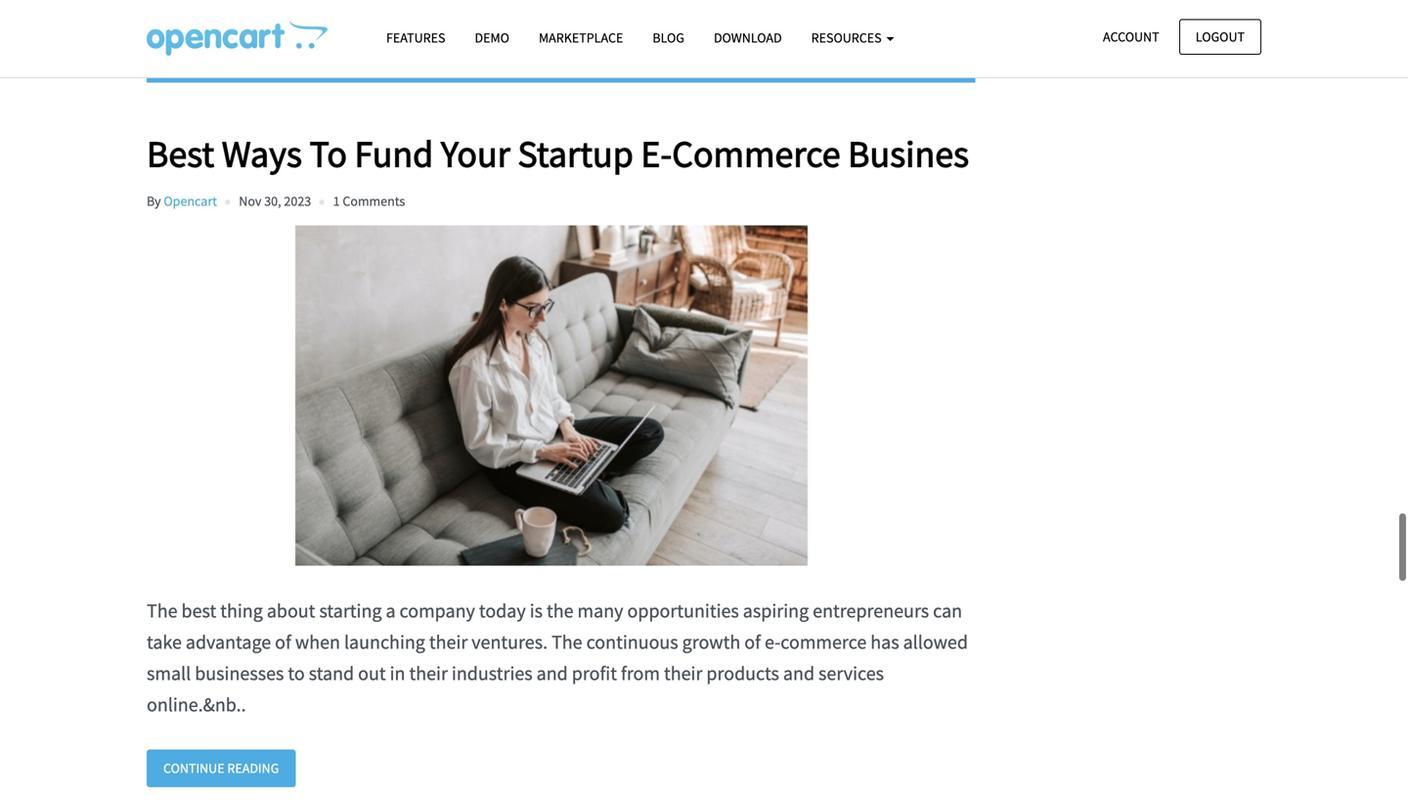 Task type: describe. For each thing, give the bounding box(es) containing it.
fund
[[355, 130, 433, 177]]

2 and from the left
[[783, 661, 815, 686]]

businesses
[[195, 661, 284, 686]]

profit
[[572, 661, 617, 686]]

opportunities
[[627, 599, 739, 623]]

to
[[310, 130, 347, 177]]

their down company
[[429, 630, 468, 654]]

marketplace
[[539, 29, 623, 46]]

by
[[147, 192, 161, 210]]

ventures.
[[472, 630, 548, 654]]

take
[[147, 630, 182, 654]]

resources link
[[797, 21, 909, 55]]

small
[[147, 661, 191, 686]]

resources
[[811, 29, 885, 46]]

your
[[441, 130, 510, 177]]

commerce
[[781, 630, 867, 654]]

nov
[[239, 192, 262, 210]]

the best thing about starting a company today is the many opportunities aspiring entrepreneurs can take advantage of when launching their ventures. the continuous growth of e-commerce has allowed small businesses to stand out in their industries and profit from their products and services online.&nb..
[[147, 599, 968, 717]]

out
[[358, 661, 386, 686]]

ways
[[222, 130, 302, 177]]

launching
[[344, 630, 425, 654]]

busines
[[848, 130, 969, 177]]

the
[[547, 599, 574, 623]]

1 of from the left
[[275, 630, 291, 654]]

continue
[[163, 760, 225, 777]]

0 horizontal spatial the
[[147, 599, 178, 623]]

startup
[[518, 130, 634, 177]]

1 comments
[[333, 192, 405, 210]]

download
[[714, 29, 782, 46]]

nov 30, 2023
[[239, 192, 311, 210]]

logout
[[1196, 28, 1245, 45]]

logout link
[[1179, 19, 1262, 55]]

by opencart
[[147, 192, 217, 210]]

stand
[[309, 661, 354, 686]]

is
[[530, 599, 543, 623]]



Task type: vqa. For each thing, say whether or not it's contained in the screenshot.
30,
yes



Task type: locate. For each thing, give the bounding box(es) containing it.
opencart
[[164, 192, 217, 210]]

best ways to fund your startup e-commerce busines image
[[147, 226, 956, 566]]

many
[[578, 599, 623, 623]]

the down the
[[552, 630, 582, 654]]

2023
[[284, 192, 311, 210]]

about
[[267, 599, 315, 623]]

can
[[933, 599, 962, 623]]

1 vertical spatial the
[[552, 630, 582, 654]]

their
[[429, 630, 468, 654], [409, 661, 448, 686], [664, 661, 703, 686]]

opencart - blog image
[[147, 21, 328, 56]]

30,
[[264, 192, 281, 210]]

aspiring
[[743, 599, 809, 623]]

in
[[390, 661, 405, 686]]

and
[[537, 661, 568, 686], [783, 661, 815, 686]]

1
[[333, 192, 340, 210]]

their down growth
[[664, 661, 703, 686]]

2 of from the left
[[744, 630, 761, 654]]

industries
[[452, 661, 533, 686]]

features link
[[372, 21, 460, 55]]

account link
[[1087, 19, 1176, 55]]

continue reading link
[[147, 750, 296, 787]]

and left 'profit'
[[537, 661, 568, 686]]

1 horizontal spatial and
[[783, 661, 815, 686]]

1 horizontal spatial of
[[744, 630, 761, 654]]

today
[[479, 599, 526, 623]]

growth
[[682, 630, 741, 654]]

the
[[147, 599, 178, 623], [552, 630, 582, 654]]

continuous
[[586, 630, 678, 654]]

1 and from the left
[[537, 661, 568, 686]]

online.&nb..
[[147, 693, 246, 717]]

of
[[275, 630, 291, 654], [744, 630, 761, 654]]

features
[[386, 29, 445, 46]]

of down about
[[275, 630, 291, 654]]

starting
[[319, 599, 382, 623]]

products
[[706, 661, 779, 686]]

advantage
[[186, 630, 271, 654]]

best ways to fund your startup e-commerce busines
[[147, 130, 969, 177]]

allowed
[[903, 630, 968, 654]]

0 vertical spatial the
[[147, 599, 178, 623]]

reading
[[227, 760, 279, 777]]

best
[[147, 130, 214, 177]]

of left e-
[[744, 630, 761, 654]]

entrepreneurs
[[813, 599, 929, 623]]

account
[[1103, 28, 1159, 45]]

demo
[[475, 29, 509, 46]]

the up take
[[147, 599, 178, 623]]

when
[[295, 630, 340, 654]]

has
[[871, 630, 899, 654]]

continue reading
[[163, 760, 279, 777]]

a
[[386, 599, 396, 623]]

commerce
[[672, 130, 841, 177]]

demo link
[[460, 21, 524, 55]]

to
[[288, 661, 305, 686]]

from
[[621, 661, 660, 686]]

opencart link
[[164, 192, 217, 210]]

and down commerce
[[783, 661, 815, 686]]

services
[[819, 661, 884, 686]]

e-
[[765, 630, 781, 654]]

0 horizontal spatial of
[[275, 630, 291, 654]]

their right in
[[409, 661, 448, 686]]

company
[[400, 599, 475, 623]]

comments
[[343, 192, 405, 210]]

best ways to fund your startup e-commerce busines link
[[147, 130, 976, 177]]

best
[[181, 599, 216, 623]]

blog
[[653, 29, 685, 46]]

1 horizontal spatial the
[[552, 630, 582, 654]]

blog link
[[638, 21, 699, 55]]

thing
[[220, 599, 263, 623]]

e-
[[641, 130, 672, 177]]

0 horizontal spatial and
[[537, 661, 568, 686]]

download link
[[699, 21, 797, 55]]

marketplace link
[[524, 21, 638, 55]]



